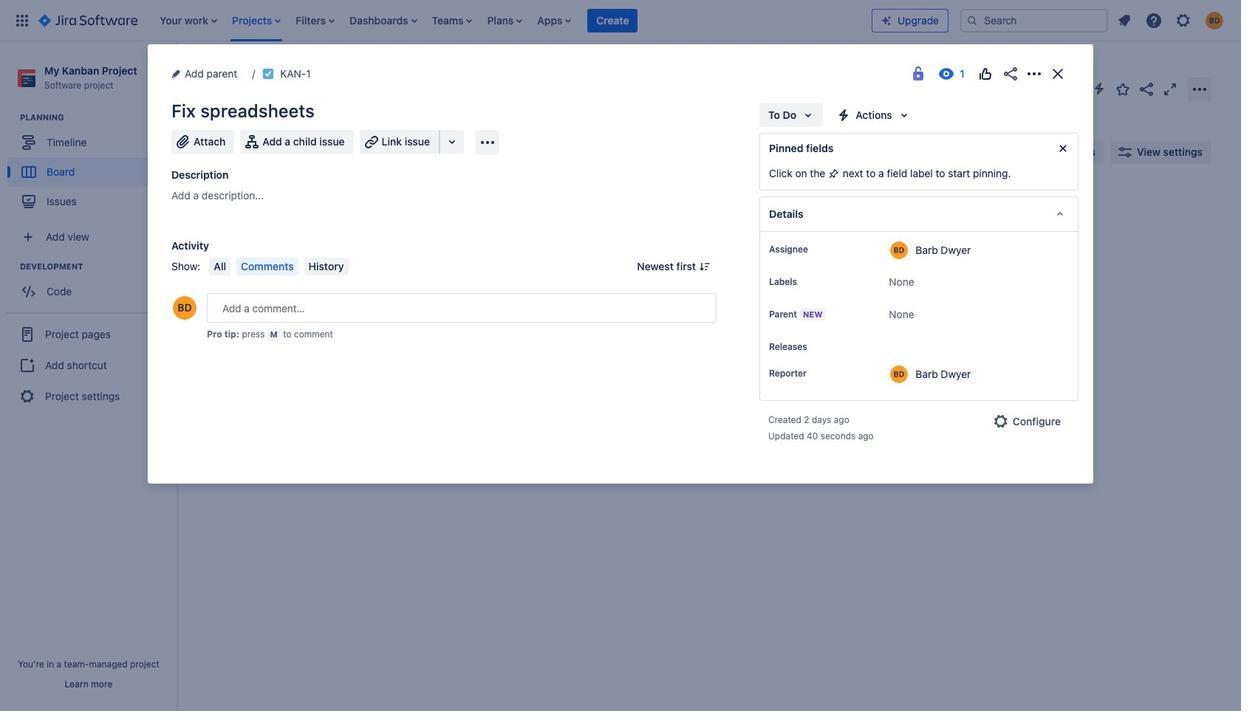 Task type: locate. For each thing, give the bounding box(es) containing it.
2 heading from the top
[[20, 261, 177, 273]]

heading for top group
[[20, 112, 177, 124]]

Search field
[[961, 8, 1109, 32]]

more information about barb dwyer image
[[891, 242, 909, 259]]

1 vertical spatial group
[[7, 261, 177, 311]]

5 list item from the left
[[428, 0, 477, 41]]

reporter pin to top. only you can see pinned fields. image
[[810, 368, 822, 380]]

sidebar element
[[0, 41, 177, 712]]

banner
[[0, 0, 1242, 41]]

None search field
[[961, 8, 1109, 32]]

heading
[[20, 112, 177, 124], [20, 261, 177, 273]]

close image
[[1049, 65, 1067, 83]]

7 list item from the left
[[533, 0, 576, 41]]

create column image
[[835, 194, 853, 211]]

list
[[152, 0, 872, 41], [1111, 7, 1233, 34]]

task image
[[263, 68, 274, 80]]

0 horizontal spatial list
[[152, 0, 872, 41]]

group
[[7, 112, 177, 221], [7, 261, 177, 311], [6, 313, 171, 418]]

dialog
[[148, 44, 1094, 484]]

heading for group to the middle
[[20, 261, 177, 273]]

menu bar
[[206, 258, 351, 276]]

1 horizontal spatial list
[[1111, 7, 1233, 34]]

0 vertical spatial heading
[[20, 112, 177, 124]]

1 vertical spatial heading
[[20, 261, 177, 273]]

labels pin to top. only you can see pinned fields. image
[[800, 276, 812, 288]]

copy link to issue image
[[308, 67, 320, 79]]

Add a comment… field
[[207, 293, 717, 323]]

more information about barb dwyer image
[[891, 366, 909, 384]]

jira software image
[[38, 11, 138, 29], [38, 11, 138, 29]]

primary element
[[9, 0, 872, 41]]

1 heading from the top
[[20, 112, 177, 124]]

vote options: no one has voted for this issue yet. image
[[977, 65, 995, 83]]

list item
[[155, 0, 222, 41], [228, 0, 285, 41], [291, 0, 339, 41], [345, 0, 422, 41], [428, 0, 477, 41], [483, 0, 527, 41], [533, 0, 576, 41], [588, 0, 638, 41]]

8 list item from the left
[[588, 0, 638, 41]]

3 list item from the left
[[291, 0, 339, 41]]

6 list item from the left
[[483, 0, 527, 41]]

1 list item from the left
[[155, 0, 222, 41]]



Task type: vqa. For each thing, say whether or not it's contained in the screenshot.
Comment - Main content area, start typing to enter text. text field
no



Task type: describe. For each thing, give the bounding box(es) containing it.
hide message image
[[1055, 140, 1072, 157]]

actions image
[[1026, 65, 1043, 83]]

4 list item from the left
[[345, 0, 422, 41]]

link web pages and more image
[[443, 133, 461, 151]]

2 list item from the left
[[228, 0, 285, 41]]

2 vertical spatial group
[[6, 313, 171, 418]]

0 vertical spatial group
[[7, 112, 177, 221]]

search image
[[967, 14, 978, 26]]

Search this board text field
[[208, 139, 276, 166]]

add people image
[[364, 143, 381, 161]]

assignee pin to top. only you can see pinned fields. image
[[811, 244, 823, 256]]

add app image
[[479, 133, 497, 151]]

enter full screen image
[[1162, 80, 1179, 98]]

task image
[[219, 268, 231, 279]]

star kan board image
[[1114, 80, 1132, 98]]

details element
[[760, 197, 1079, 232]]



